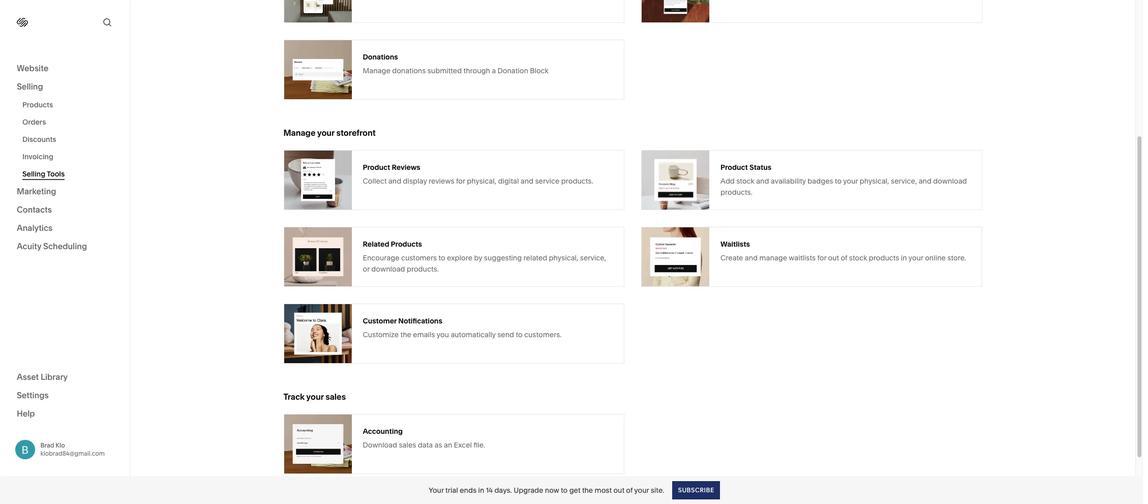 Task type: describe. For each thing, give the bounding box(es) containing it.
sales for download
[[399, 440, 416, 450]]

track
[[284, 392, 305, 402]]

excel
[[454, 440, 472, 450]]

14
[[486, 486, 493, 495]]

customer notifications customize the emails you automatically send to customers.
[[363, 316, 562, 339]]

donations
[[363, 52, 398, 61]]

submitted
[[428, 66, 462, 75]]

an
[[444, 440, 452, 450]]

asset library link
[[17, 371, 113, 383]]

display
[[403, 176, 427, 185]]

to inside related products encourage customers to explore by suggesting related physical, service, or download products.
[[439, 253, 446, 262]]

1 vertical spatial manage
[[284, 128, 316, 138]]

accounting download sales data as an excel file.
[[363, 427, 486, 450]]

to inside customer notifications customize the emails you automatically send to customers.
[[516, 330, 523, 339]]

storefront
[[337, 128, 376, 138]]

orders link
[[22, 113, 119, 131]]

acuity
[[17, 241, 41, 251]]

get
[[570, 486, 581, 495]]

status
[[750, 163, 772, 172]]

availability
[[771, 176, 806, 185]]

help link
[[17, 408, 35, 419]]

customers
[[401, 253, 437, 262]]

digital
[[498, 176, 519, 185]]

accounting
[[363, 427, 403, 436]]

the inside customer notifications customize the emails you automatically send to customers.
[[401, 330, 412, 339]]

your trial ends in 14 days. upgrade now to get the most out of your site.
[[429, 486, 665, 495]]

service
[[535, 176, 560, 185]]

products
[[869, 253, 900, 262]]

help
[[17, 408, 35, 418]]

donations
[[392, 66, 426, 75]]

product for collect
[[363, 163, 390, 172]]

customer
[[363, 316, 397, 325]]

products. for product status add stock and availability badges to your physical, service, and download products.
[[721, 187, 753, 197]]

sales for your
[[326, 392, 346, 402]]

discounts link
[[22, 131, 119, 148]]

invoicing
[[22, 152, 53, 161]]

ends
[[460, 486, 477, 495]]

site.
[[651, 486, 665, 495]]

orders
[[22, 118, 46, 127]]

subscribe button
[[673, 481, 720, 499]]

waitlists create and manage waitlists for out of stock products in your online store.
[[721, 239, 967, 262]]

0 horizontal spatial of
[[627, 486, 633, 495]]

file.
[[474, 440, 486, 450]]

reviews
[[392, 163, 421, 172]]

or
[[363, 264, 370, 273]]

analytics
[[17, 223, 53, 233]]

customize
[[363, 330, 399, 339]]

store.
[[948, 253, 967, 262]]

reviews
[[429, 176, 455, 185]]

through
[[464, 66, 490, 75]]

0 vertical spatial products
[[22, 100, 53, 109]]

upgrade
[[514, 486, 544, 495]]

products link
[[22, 96, 119, 113]]

selling link
[[17, 81, 113, 93]]

asset
[[17, 372, 39, 382]]

now
[[545, 486, 560, 495]]

waitlists
[[789, 253, 816, 262]]

invoicing link
[[22, 148, 119, 165]]

contacts link
[[17, 204, 113, 216]]

physical, for product status add stock and availability badges to your physical, service, and download products.
[[860, 176, 890, 185]]

related products encourage customers to explore by suggesting related physical, service, or download products.
[[363, 239, 607, 273]]

manage inside donations manage donations submitted through a donation block
[[363, 66, 391, 75]]

notifications
[[399, 316, 443, 325]]

selling for selling tools
[[22, 169, 45, 179]]

klo
[[56, 442, 65, 449]]

automatically
[[451, 330, 496, 339]]

send
[[498, 330, 514, 339]]

days.
[[495, 486, 512, 495]]

acuity scheduling
[[17, 241, 87, 251]]

emails
[[413, 330, 435, 339]]

to inside product status add stock and availability badges to your physical, service, and download products.
[[835, 176, 842, 185]]

selling tools
[[22, 169, 65, 179]]

in inside waitlists create and manage waitlists for out of stock products in your online store.
[[901, 253, 908, 262]]

create
[[721, 253, 744, 262]]

selling for selling
[[17, 81, 43, 92]]

website link
[[17, 63, 113, 75]]

trial
[[446, 486, 458, 495]]

brad klo klobrad84@gmail.com
[[40, 442, 105, 457]]

manage
[[760, 253, 788, 262]]

related
[[524, 253, 548, 262]]

download for and
[[934, 176, 967, 185]]



Task type: vqa. For each thing, say whether or not it's contained in the screenshot.
the bottommost UP
no



Task type: locate. For each thing, give the bounding box(es) containing it.
add
[[721, 176, 735, 185]]

tools
[[47, 169, 65, 179]]

0 horizontal spatial service,
[[580, 253, 607, 262]]

selling inside selling tools 'link'
[[22, 169, 45, 179]]

block
[[530, 66, 549, 75]]

online
[[926, 253, 946, 262]]

to left explore
[[439, 253, 446, 262]]

donations manage donations submitted through a donation block
[[363, 52, 549, 75]]

1 vertical spatial products.
[[721, 187, 753, 197]]

0 vertical spatial download
[[934, 176, 967, 185]]

most
[[595, 486, 612, 495]]

1 horizontal spatial manage
[[363, 66, 391, 75]]

klobrad84@gmail.com
[[40, 450, 105, 457]]

product up collect
[[363, 163, 390, 172]]

brad
[[40, 442, 54, 449]]

stock
[[737, 176, 755, 185], [850, 253, 868, 262]]

1 horizontal spatial of
[[841, 253, 848, 262]]

0 horizontal spatial download
[[372, 264, 405, 273]]

download inside related products encourage customers to explore by suggesting related physical, service, or download products.
[[372, 264, 405, 273]]

products. inside product reviews collect and display reviews for physical, digital and service products.
[[562, 176, 594, 185]]

products. right service in the left top of the page
[[562, 176, 594, 185]]

download
[[934, 176, 967, 185], [372, 264, 405, 273]]

manage
[[363, 66, 391, 75], [284, 128, 316, 138]]

selling tools link
[[22, 165, 119, 183]]

physical, inside related products encourage customers to explore by suggesting related physical, service, or download products.
[[549, 253, 579, 262]]

0 vertical spatial for
[[456, 176, 465, 185]]

0 horizontal spatial manage
[[284, 128, 316, 138]]

1 horizontal spatial for
[[818, 253, 827, 262]]

products. down "customers"
[[407, 264, 439, 273]]

out inside waitlists create and manage waitlists for out of stock products in your online store.
[[829, 253, 840, 262]]

stock inside product status add stock and availability badges to your physical, service, and download products.
[[737, 176, 755, 185]]

out right most at the right of the page
[[614, 486, 625, 495]]

waitlists
[[721, 239, 750, 249]]

service, inside product status add stock and availability badges to your physical, service, and download products.
[[891, 176, 918, 185]]

1 horizontal spatial out
[[829, 253, 840, 262]]

1 vertical spatial sales
[[399, 440, 416, 450]]

0 vertical spatial out
[[829, 253, 840, 262]]

1 vertical spatial selling
[[22, 169, 45, 179]]

0 horizontal spatial for
[[456, 176, 465, 185]]

stock left "products"
[[850, 253, 868, 262]]

stock inside waitlists create and manage waitlists for out of stock products in your online store.
[[850, 253, 868, 262]]

to right send
[[516, 330, 523, 339]]

of right most at the right of the page
[[627, 486, 633, 495]]

a
[[492, 66, 496, 75]]

physical, inside product reviews collect and display reviews for physical, digital and service products.
[[467, 176, 497, 185]]

download inside product status add stock and availability badges to your physical, service, and download products.
[[934, 176, 967, 185]]

in left '14'
[[478, 486, 485, 495]]

service, for encourage customers to explore by suggesting related physical, service, or download products.
[[580, 253, 607, 262]]

website
[[17, 63, 49, 73]]

to right badges
[[835, 176, 842, 185]]

products inside related products encourage customers to explore by suggesting related physical, service, or download products.
[[391, 239, 422, 249]]

collect
[[363, 176, 387, 185]]

product up 'add'
[[721, 163, 748, 172]]

selling up marketing
[[22, 169, 45, 179]]

for
[[456, 176, 465, 185], [818, 253, 827, 262]]

0 horizontal spatial in
[[478, 486, 485, 495]]

your inside waitlists create and manage waitlists for out of stock products in your online store.
[[909, 253, 924, 262]]

products
[[22, 100, 53, 109], [391, 239, 422, 249]]

products. for related products encourage customers to explore by suggesting related physical, service, or download products.
[[407, 264, 439, 273]]

1 vertical spatial in
[[478, 486, 485, 495]]

acuity scheduling link
[[17, 241, 113, 253]]

asset library
[[17, 372, 68, 382]]

products.
[[562, 176, 594, 185], [721, 187, 753, 197], [407, 264, 439, 273]]

of left "products"
[[841, 253, 848, 262]]

you
[[437, 330, 449, 339]]

0 horizontal spatial stock
[[737, 176, 755, 185]]

1 vertical spatial out
[[614, 486, 625, 495]]

0 vertical spatial the
[[401, 330, 412, 339]]

0 vertical spatial manage
[[363, 66, 391, 75]]

0 horizontal spatial out
[[614, 486, 625, 495]]

1 vertical spatial for
[[818, 253, 827, 262]]

discounts
[[22, 135, 56, 144]]

product for add
[[721, 163, 748, 172]]

1 horizontal spatial product
[[721, 163, 748, 172]]

2 product from the left
[[721, 163, 748, 172]]

for right 'waitlists'
[[818, 253, 827, 262]]

service, for add stock and availability badges to your physical, service, and download products.
[[891, 176, 918, 185]]

selling down website
[[17, 81, 43, 92]]

1 vertical spatial stock
[[850, 253, 868, 262]]

for inside product reviews collect and display reviews for physical, digital and service products.
[[456, 176, 465, 185]]

related
[[363, 239, 389, 249]]

out
[[829, 253, 840, 262], [614, 486, 625, 495]]

1 vertical spatial products
[[391, 239, 422, 249]]

by
[[474, 253, 483, 262]]

sales
[[326, 392, 346, 402], [399, 440, 416, 450]]

product status add stock and availability badges to your physical, service, and download products.
[[721, 163, 967, 197]]

physical, inside product status add stock and availability badges to your physical, service, and download products.
[[860, 176, 890, 185]]

1 vertical spatial service,
[[580, 253, 607, 262]]

0 vertical spatial selling
[[17, 81, 43, 92]]

products. down 'add'
[[721, 187, 753, 197]]

customers.
[[525, 330, 562, 339]]

manage your storefront
[[284, 128, 376, 138]]

2 vertical spatial products.
[[407, 264, 439, 273]]

0 horizontal spatial physical,
[[467, 176, 497, 185]]

1 vertical spatial the
[[583, 486, 593, 495]]

1 horizontal spatial in
[[901, 253, 908, 262]]

encourage
[[363, 253, 400, 262]]

analytics link
[[17, 222, 113, 235]]

the right 'get'
[[583, 486, 593, 495]]

1 horizontal spatial products
[[391, 239, 422, 249]]

in
[[901, 253, 908, 262], [478, 486, 485, 495]]

products up "customers"
[[391, 239, 422, 249]]

sales left data
[[399, 440, 416, 450]]

data
[[418, 440, 433, 450]]

0 horizontal spatial sales
[[326, 392, 346, 402]]

1 horizontal spatial products.
[[562, 176, 594, 185]]

1 horizontal spatial service,
[[891, 176, 918, 185]]

for inside waitlists create and manage waitlists for out of stock products in your online store.
[[818, 253, 827, 262]]

0 horizontal spatial products
[[22, 100, 53, 109]]

product inside product status add stock and availability badges to your physical, service, and download products.
[[721, 163, 748, 172]]

your inside product status add stock and availability badges to your physical, service, and download products.
[[844, 176, 859, 185]]

library
[[41, 372, 68, 382]]

your left the storefront
[[317, 128, 335, 138]]

suggesting
[[484, 253, 522, 262]]

your left site.
[[635, 486, 649, 495]]

badges
[[808, 176, 834, 185]]

1 horizontal spatial stock
[[850, 253, 868, 262]]

product
[[363, 163, 390, 172], [721, 163, 748, 172]]

0 vertical spatial of
[[841, 253, 848, 262]]

products. inside related products encourage customers to explore by suggesting related physical, service, or download products.
[[407, 264, 439, 273]]

products up orders in the top of the page
[[22, 100, 53, 109]]

product inside product reviews collect and display reviews for physical, digital and service products.
[[363, 163, 390, 172]]

1 horizontal spatial download
[[934, 176, 967, 185]]

to
[[835, 176, 842, 185], [439, 253, 446, 262], [516, 330, 523, 339], [561, 486, 568, 495]]

marketing
[[17, 186, 56, 196]]

the left the emails
[[401, 330, 412, 339]]

the
[[401, 330, 412, 339], [583, 486, 593, 495]]

as
[[435, 440, 442, 450]]

2 horizontal spatial products.
[[721, 187, 753, 197]]

physical,
[[467, 176, 497, 185], [860, 176, 890, 185], [549, 253, 579, 262]]

of
[[841, 253, 848, 262], [627, 486, 633, 495]]

sales inside accounting download sales data as an excel file.
[[399, 440, 416, 450]]

settings link
[[17, 389, 113, 402]]

settings
[[17, 390, 49, 400]]

donation
[[498, 66, 529, 75]]

selling inside selling link
[[17, 81, 43, 92]]

stock right 'add'
[[737, 176, 755, 185]]

1 product from the left
[[363, 163, 390, 172]]

your right badges
[[844, 176, 859, 185]]

products. inside product status add stock and availability badges to your physical, service, and download products.
[[721, 187, 753, 197]]

1 vertical spatial of
[[627, 486, 633, 495]]

0 vertical spatial service,
[[891, 176, 918, 185]]

service, inside related products encourage customers to explore by suggesting related physical, service, or download products.
[[580, 253, 607, 262]]

1 vertical spatial download
[[372, 264, 405, 273]]

service,
[[891, 176, 918, 185], [580, 253, 607, 262]]

1 horizontal spatial physical,
[[549, 253, 579, 262]]

product reviews collect and display reviews for physical, digital and service products.
[[363, 163, 594, 185]]

and inside waitlists create and manage waitlists for out of stock products in your online store.
[[745, 253, 758, 262]]

track your sales
[[284, 392, 346, 402]]

download for or
[[372, 264, 405, 273]]

your left "online" on the right
[[909, 253, 924, 262]]

scheduling
[[43, 241, 87, 251]]

0 vertical spatial stock
[[737, 176, 755, 185]]

in right "products"
[[901, 253, 908, 262]]

explore
[[447, 253, 473, 262]]

subscribe
[[678, 486, 715, 494]]

of inside waitlists create and manage waitlists for out of stock products in your online store.
[[841, 253, 848, 262]]

marketing link
[[17, 186, 113, 198]]

0 vertical spatial products.
[[562, 176, 594, 185]]

0 vertical spatial sales
[[326, 392, 346, 402]]

your
[[429, 486, 444, 495]]

to left 'get'
[[561, 486, 568, 495]]

for right "reviews"
[[456, 176, 465, 185]]

physical, for related products encourage customers to explore by suggesting related physical, service, or download products.
[[549, 253, 579, 262]]

your right track
[[306, 392, 324, 402]]

0 horizontal spatial products.
[[407, 264, 439, 273]]

0 vertical spatial in
[[901, 253, 908, 262]]

download
[[363, 440, 397, 450]]

0 horizontal spatial the
[[401, 330, 412, 339]]

1 horizontal spatial sales
[[399, 440, 416, 450]]

2 horizontal spatial physical,
[[860, 176, 890, 185]]

0 horizontal spatial product
[[363, 163, 390, 172]]

out right 'waitlists'
[[829, 253, 840, 262]]

1 horizontal spatial the
[[583, 486, 593, 495]]

contacts
[[17, 205, 52, 215]]

your
[[317, 128, 335, 138], [844, 176, 859, 185], [909, 253, 924, 262], [306, 392, 324, 402], [635, 486, 649, 495]]

selling
[[17, 81, 43, 92], [22, 169, 45, 179]]

sales right track
[[326, 392, 346, 402]]



